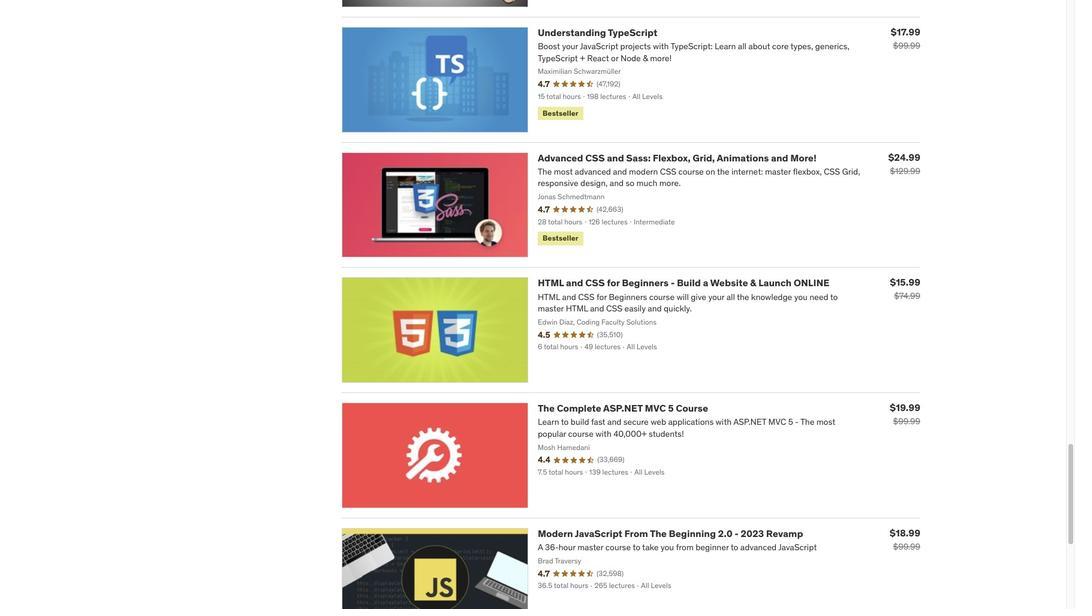Task type: describe. For each thing, give the bounding box(es) containing it.
0 horizontal spatial and
[[566, 277, 584, 289]]

a
[[704, 277, 709, 289]]

html
[[538, 277, 564, 289]]

online
[[794, 277, 830, 289]]

course
[[676, 402, 709, 414]]

advanced css and sass: flexbox, grid, animations and more!
[[538, 152, 817, 164]]

$15.99 $74.99
[[891, 276, 921, 302]]

0 vertical spatial the
[[538, 402, 555, 414]]

javascript
[[575, 528, 623, 540]]

advanced
[[538, 152, 584, 164]]

understanding
[[538, 26, 607, 38]]

flexbox,
[[653, 152, 691, 164]]

build
[[677, 277, 701, 289]]

beginners
[[622, 277, 669, 289]]

html and css for beginners - build a website & launch online
[[538, 277, 830, 289]]

understanding typescript
[[538, 26, 658, 38]]

asp.net
[[604, 402, 643, 414]]

advanced css and sass: flexbox, grid, animations and more! link
[[538, 152, 817, 164]]

2 css from the top
[[586, 277, 605, 289]]

for
[[607, 277, 620, 289]]

html and css for beginners - build a website & launch online link
[[538, 277, 830, 289]]

$19.99 $99.99
[[891, 402, 921, 427]]

$24.99
[[889, 151, 921, 163]]

revamp
[[767, 528, 804, 540]]

animations
[[717, 152, 770, 164]]

from
[[625, 528, 649, 540]]

the complete asp.net mvc 5 course
[[538, 402, 709, 414]]

1 horizontal spatial and
[[607, 152, 625, 164]]

1 css from the top
[[586, 152, 605, 164]]

$24.99 $129.99
[[889, 151, 921, 176]]

understanding typescript link
[[538, 26, 658, 38]]

$17.99
[[891, 26, 921, 38]]

$99.99 for $17.99
[[894, 40, 921, 51]]



Task type: vqa. For each thing, say whether or not it's contained in the screenshot.
fourth learners from the right
no



Task type: locate. For each thing, give the bounding box(es) containing it.
modern javascript from the beginning 2.0 - 2023 revamp link
[[538, 528, 804, 540]]

typescript
[[608, 26, 658, 38]]

&
[[751, 277, 757, 289]]

1 vertical spatial css
[[586, 277, 605, 289]]

1 horizontal spatial the
[[650, 528, 667, 540]]

0 vertical spatial css
[[586, 152, 605, 164]]

1 vertical spatial the
[[650, 528, 667, 540]]

modern
[[538, 528, 573, 540]]

more!
[[791, 152, 817, 164]]

$18.99
[[890, 527, 921, 539]]

3 $99.99 from the top
[[894, 541, 921, 552]]

modern javascript from the beginning 2.0 - 2023 revamp
[[538, 528, 804, 540]]

complete
[[557, 402, 602, 414]]

the complete asp.net mvc 5 course link
[[538, 402, 709, 414]]

2 horizontal spatial and
[[772, 152, 789, 164]]

and
[[607, 152, 625, 164], [772, 152, 789, 164], [566, 277, 584, 289]]

0 horizontal spatial the
[[538, 402, 555, 414]]

$99.99 for $18.99
[[894, 541, 921, 552]]

css right advanced
[[586, 152, 605, 164]]

css left for
[[586, 277, 605, 289]]

1 vertical spatial -
[[735, 528, 739, 540]]

beginning
[[669, 528, 716, 540]]

0 horizontal spatial -
[[671, 277, 675, 289]]

$99.99 inside $19.99 $99.99
[[894, 416, 921, 427]]

$99.99 down $19.99
[[894, 416, 921, 427]]

$99.99 for $19.99
[[894, 416, 921, 427]]

2 $99.99 from the top
[[894, 416, 921, 427]]

and left sass:
[[607, 152, 625, 164]]

1 $99.99 from the top
[[894, 40, 921, 51]]

5
[[669, 402, 674, 414]]

$129.99
[[891, 165, 921, 176]]

the
[[538, 402, 555, 414], [650, 528, 667, 540]]

2.0
[[719, 528, 733, 540]]

$18.99 $99.99
[[890, 527, 921, 552]]

2023
[[741, 528, 765, 540]]

$99.99 down $17.99
[[894, 40, 921, 51]]

$19.99
[[891, 402, 921, 414]]

$99.99 inside $17.99 $99.99
[[894, 40, 921, 51]]

sass:
[[627, 152, 651, 164]]

the right from
[[650, 528, 667, 540]]

the left complete
[[538, 402, 555, 414]]

1 vertical spatial $99.99
[[894, 416, 921, 427]]

$74.99
[[895, 291, 921, 302]]

$17.99 $99.99
[[891, 26, 921, 51]]

grid,
[[693, 152, 716, 164]]

$99.99 down $18.99
[[894, 541, 921, 552]]

- right 2.0
[[735, 528, 739, 540]]

website
[[711, 277, 749, 289]]

$99.99 inside $18.99 $99.99
[[894, 541, 921, 552]]

$99.99
[[894, 40, 921, 51], [894, 416, 921, 427], [894, 541, 921, 552]]

and right html
[[566, 277, 584, 289]]

0 vertical spatial -
[[671, 277, 675, 289]]

mvc
[[645, 402, 667, 414]]

launch
[[759, 277, 792, 289]]

-
[[671, 277, 675, 289], [735, 528, 739, 540]]

1 horizontal spatial -
[[735, 528, 739, 540]]

2 vertical spatial $99.99
[[894, 541, 921, 552]]

css
[[586, 152, 605, 164], [586, 277, 605, 289]]

- left build
[[671, 277, 675, 289]]

0 vertical spatial $99.99
[[894, 40, 921, 51]]

and left more!
[[772, 152, 789, 164]]

$15.99
[[891, 276, 921, 288]]



